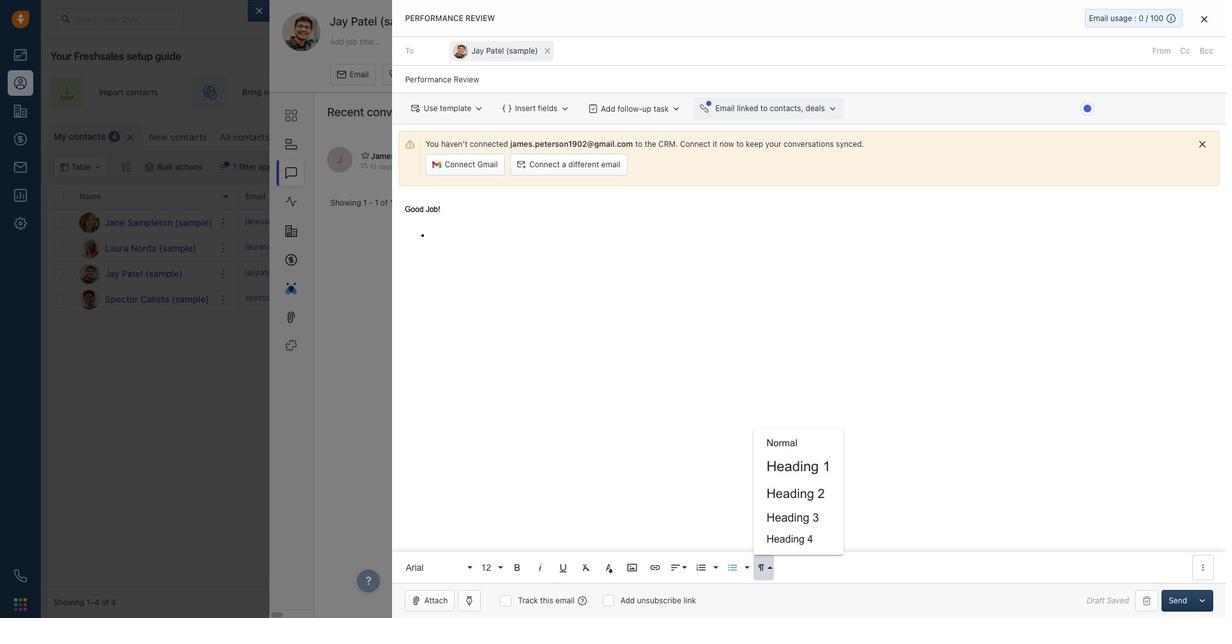 Task type: vqa. For each thing, say whether or not it's contained in the screenshot.
jay
yes



Task type: describe. For each thing, give the bounding box(es) containing it.
laura norda (sample)
[[105, 243, 196, 253]]

email down create
[[716, 104, 735, 113]]

10
[[370, 163, 377, 170]]

j image for jane sampleton (sample)
[[79, 212, 100, 233]]

3
[[813, 512, 820, 525]]

container_wx8msf4aqz5i3rn1 image for bulk
[[145, 163, 154, 172]]

1 inside 'application'
[[823, 459, 831, 475]]

freshsales
[[74, 50, 124, 62]]

link
[[684, 596, 697, 606]]

add for add unsubscribe link
[[621, 596, 635, 606]]

sales
[[725, 192, 745, 202]]

draft
[[1087, 596, 1106, 606]]

tags
[[629, 192, 647, 202]]

press space to select this row. row containing janesampleton@gmail.com
[[239, 210, 1221, 236]]

details
[[1127, 19, 1151, 28]]

my contacts link
[[54, 130, 106, 143]]

email usage : 0 / 100
[[1090, 13, 1164, 23]]

invite your team
[[408, 88, 467, 97]]

0 horizontal spatial jay patel (sample)
[[105, 268, 183, 279]]

route leads to your team
[[551, 88, 644, 97]]

phone element
[[8, 564, 33, 589]]

different
[[569, 160, 600, 169]]

hotspot (open by clicking or pressing space/enter) alert dialog
[[1081, 101, 1096, 117]]

fields
[[538, 104, 558, 113]]

12 more...
[[297, 132, 334, 142]]

spector calista (sample) link
[[105, 293, 209, 306]]

janesampleton@gmail.com
[[245, 217, 342, 226]]

unsubscribe
[[638, 596, 682, 606]]

your up follow-
[[607, 88, 623, 97]]

import contacts for import contacts "link"
[[99, 88, 158, 97]]

1 link
[[1129, 8, 1151, 30]]

(sample) inside jay patel (sample) ×
[[507, 46, 538, 56]]

1 right - at the left top of the page
[[375, 198, 379, 208]]

connect gmail
[[445, 160, 498, 169]]

4 inside my contacts 4
[[112, 132, 117, 141]]

activity
[[457, 192, 485, 202]]

heading for heading 1
[[767, 459, 819, 475]]

customize table button
[[946, 125, 1035, 146]]

add unsubscribe link
[[621, 596, 697, 606]]

jay patel (sample) link
[[105, 267, 183, 280]]

to up can
[[737, 139, 744, 149]]

email inside dialog
[[350, 70, 369, 79]]

set
[[896, 88, 909, 97]]

(sample) for laura norda (sample) link
[[159, 243, 196, 253]]

contact
[[1186, 130, 1214, 140]]

conversations inside "heading 1" dialog
[[784, 139, 834, 149]]

can
[[740, 151, 753, 161]]

insert link (⌘k) image
[[650, 562, 662, 574]]

in
[[264, 88, 271, 97]]

to inside row
[[368, 268, 375, 277]]

ordered list image
[[696, 562, 708, 574]]

title...
[[360, 37, 380, 46]]

keep
[[746, 139, 764, 149]]

import contacts group
[[1041, 125, 1145, 146]]

customize table
[[967, 130, 1027, 140]]

to up add follow-up task
[[597, 88, 604, 97]]

outgoing image
[[362, 163, 368, 169]]

spector
[[105, 294, 138, 305]]

jaypatelsample@gmail.com + click to add
[[245, 268, 391, 277]]

press space to select this row. row containing jaypatelsample@gmail.com
[[239, 261, 1221, 287]]

import contacts button
[[1041, 125, 1124, 146]]

want to see how crm gold can help you meet your sales goals? button
[[640, 150, 873, 161]]

(sample) for spector calista (sample) link
[[172, 294, 209, 305]]

help
[[755, 151, 771, 161]]

22 button
[[503, 24, 518, 35]]

add for add deal
[[1075, 88, 1090, 97]]

100
[[1151, 13, 1164, 23]]

name row
[[47, 185, 239, 210]]

more misc image
[[1198, 562, 1210, 574]]

freshworks switcher image
[[14, 599, 27, 611]]

heading 3
[[767, 512, 820, 525]]

route
[[551, 88, 573, 97]]

2
[[818, 487, 825, 501]]

your inside button
[[808, 151, 824, 161]]

next
[[437, 192, 455, 202]]

(sample) for jay patel (sample) link
[[145, 268, 183, 279]]

sales owner
[[725, 192, 770, 202]]

use template button
[[405, 98, 490, 120]]

contacts inside import contacts "link"
[[126, 88, 158, 97]]

4 inside heading 1 'application'
[[808, 534, 814, 545]]

cc
[[1181, 46, 1191, 56]]

dialog containing jay patel (sample)
[[248, 0, 1227, 619]]

insert image (⌘p) image
[[627, 562, 639, 574]]

deals
[[806, 104, 825, 113]]

1 inside 'link'
[[1143, 11, 1146, 19]]

new
[[149, 132, 168, 143]]

connected
[[470, 139, 508, 149]]

add for add job title...
[[330, 37, 344, 46]]

spectorcalista@gmail.com
[[245, 293, 340, 303]]

heading for heading 2
[[767, 487, 815, 501]]

connect for connect gmail
[[445, 160, 476, 169]]

owner
[[747, 192, 770, 202]]

review
[[466, 13, 495, 23]]

the
[[645, 139, 657, 149]]

heading for heading 3
[[767, 512, 810, 525]]

jay inside row group
[[105, 268, 119, 279]]

bring in website leads link
[[194, 77, 346, 109]]

attach button
[[405, 590, 455, 612]]

1 left - at the left top of the page
[[364, 198, 367, 208]]

12 button
[[477, 555, 505, 581]]

container_wx8msf4aqz5i3rn1 image inside the 1 filter applied button
[[219, 163, 228, 172]]

heading for heading 4
[[767, 534, 805, 545]]

2 horizontal spatial connect
[[681, 139, 711, 149]]

note
[[461, 70, 479, 79]]

your
[[50, 50, 72, 62]]

connect gmail button
[[426, 154, 505, 176]]

heading 1 dialog
[[393, 0, 1227, 619]]

follow-
[[618, 104, 643, 113]]

×
[[545, 44, 551, 57]]

spectorcalista@gmail.com link
[[245, 293, 340, 306]]

normal
[[767, 438, 798, 449]]

click
[[348, 268, 366, 277]]

italic (⌘i) image
[[535, 562, 547, 574]]

12 for 12 more...
[[297, 132, 306, 142]]

bcc
[[1201, 46, 1214, 56]]

send button
[[1162, 590, 1195, 612]]

contacts right the my
[[69, 131, 106, 142]]

saved
[[1108, 596, 1130, 606]]

set up your sales pipeline
[[896, 88, 991, 97]]

attach
[[425, 596, 448, 606]]

all contacts
[[220, 132, 270, 143]]

row group containing jane sampleton (sample)
[[47, 210, 239, 312]]

laura
[[105, 243, 129, 253]]

bulk actions
[[157, 162, 203, 172]]

your right set
[[922, 88, 939, 97]]

your inside "heading 1" dialog
[[766, 139, 782, 149]]

your up use
[[430, 88, 446, 97]]

email inside button
[[602, 160, 621, 169]]

add for add follow-up task
[[601, 104, 616, 113]]

grid containing jane sampleton (sample)
[[47, 183, 1221, 588]]

laura norda (sample) link
[[105, 242, 196, 255]]

see
[[670, 151, 682, 161]]

all
[[1117, 19, 1125, 28]]

× link
[[542, 40, 554, 61]]

row group containing janesampleton@gmail.com
[[239, 210, 1221, 312]]

heading 2 link
[[754, 481, 844, 507]]

add
[[378, 268, 391, 277]]

customize
[[967, 130, 1006, 140]]

add follow-up task
[[601, 104, 669, 113]]



Task type: locate. For each thing, give the bounding box(es) containing it.
0 vertical spatial 12
[[297, 132, 306, 142]]

1 filter applied button
[[211, 157, 294, 178]]

now
[[720, 139, 735, 149]]

add inside add contact button
[[1169, 130, 1184, 140]]

s image
[[79, 289, 100, 310]]

2 vertical spatial patel
[[122, 268, 143, 279]]

0 horizontal spatial patel
[[122, 268, 143, 279]]

contacts up actions in the left of the page
[[170, 132, 207, 143]]

send
[[1170, 596, 1188, 606]]

showing 1–4 of 4
[[54, 598, 116, 608]]

container_wx8msf4aqz5i3rn1 image left filter
[[219, 163, 228, 172]]

12 inside button
[[297, 132, 306, 142]]

usage
[[1111, 13, 1133, 23]]

import contacts down the hotspot (open by clicking or pressing space/enter) alert dialog at the top of page
[[1058, 130, 1117, 140]]

1 vertical spatial jay patel (sample)
[[105, 268, 183, 279]]

1 vertical spatial of
[[102, 598, 109, 608]]

press space to select this row. row
[[47, 210, 239, 236], [239, 210, 1221, 236], [47, 236, 239, 261], [239, 236, 1221, 261], [47, 261, 239, 287], [239, 261, 1221, 287], [47, 287, 239, 312], [239, 287, 1221, 312]]

table
[[1008, 130, 1027, 140]]

arial
[[406, 563, 424, 573]]

clear formatting image
[[581, 562, 593, 574]]

<james.peterson1902@gmail.com>
[[433, 152, 563, 161]]

account
[[916, 192, 948, 202]]

1 horizontal spatial team
[[625, 88, 644, 97]]

1 right phone
[[390, 198, 394, 208]]

1 horizontal spatial container_wx8msf4aqz5i3rn1 image
[[219, 163, 228, 172]]

want to see how crm gold can help you meet your sales goals? link
[[640, 150, 873, 161]]

1 horizontal spatial connect
[[530, 160, 560, 169]]

route leads to your team link
[[503, 77, 667, 109]]

import inside "link"
[[99, 88, 124, 97]]

press space to select this row. row containing jane sampleton (sample)
[[47, 210, 239, 236]]

import contacts inside "link"
[[99, 88, 158, 97]]

1 horizontal spatial import
[[1058, 130, 1083, 140]]

0 vertical spatial jay
[[330, 15, 348, 28]]

your right meet
[[808, 151, 824, 161]]

email down add job title... at the left
[[350, 70, 369, 79]]

sales left the pipeline
[[941, 88, 960, 97]]

to inside button
[[660, 151, 667, 161]]

0 vertical spatial of
[[381, 198, 388, 208]]

patel up title... at the top left
[[351, 15, 377, 28]]

heading down "normal" link
[[767, 459, 819, 475]]

container_wx8msf4aqz5i3rn1 image inside bulk actions button
[[145, 163, 154, 172]]

(sample) up to
[[380, 15, 427, 28]]

cell
[[527, 210, 622, 235], [622, 210, 718, 235], [718, 210, 814, 235], [814, 210, 910, 235], [910, 210, 1006, 235], [1006, 210, 1221, 235], [431, 236, 527, 261], [527, 236, 622, 261], [622, 236, 718, 261], [718, 236, 814, 261], [814, 236, 910, 261], [910, 236, 1006, 261], [1006, 236, 1221, 261], [431, 261, 527, 286], [527, 261, 622, 286], [622, 261, 718, 286], [718, 261, 814, 286], [814, 261, 910, 286], [910, 261, 1006, 286], [1006, 261, 1221, 286], [431, 287, 527, 312], [527, 287, 622, 312], [622, 287, 718, 312], [718, 287, 814, 312], [814, 287, 910, 312], [910, 287, 1006, 312], [1006, 287, 1221, 312]]

1 vertical spatial jay
[[472, 46, 484, 56]]

team up add follow-up task
[[625, 88, 644, 97]]

import contacts link
[[50, 77, 181, 109]]

1 vertical spatial j image
[[79, 264, 100, 284]]

task
[[654, 104, 669, 113]]

to right linked
[[761, 104, 768, 113]]

janesampleton@gmail.com link
[[245, 216, 342, 230]]

(sample) down jane sampleton (sample) link
[[159, 243, 196, 253]]

add inside add deal link
[[1075, 88, 1090, 97]]

connect up how
[[681, 139, 711, 149]]

heading inside heading 4 link
[[767, 534, 805, 545]]

calista
[[141, 294, 169, 305]]

conversations down invite
[[367, 105, 441, 119]]

of right - at the left top of the page
[[381, 198, 388, 208]]

patel down 22 button
[[486, 46, 504, 56]]

leads right route
[[575, 88, 595, 97]]

showing for showing 1 - 1 of 1
[[331, 198, 361, 208]]

row group
[[47, 210, 239, 312], [239, 210, 1221, 312]]

bring
[[242, 88, 262, 97]]

jay patel (sample) down norda
[[105, 268, 183, 279]]

bring in website leads
[[242, 88, 323, 97]]

2 vertical spatial jay
[[105, 268, 119, 279]]

1 vertical spatial import contacts
[[1058, 130, 1117, 140]]

0 horizontal spatial sales
[[755, 88, 774, 97]]

(sample) down 22
[[507, 46, 538, 56]]

status
[[821, 192, 845, 202]]

1 vertical spatial conversations
[[784, 139, 834, 149]]

(sample) up spector calista (sample) on the top of page
[[145, 268, 183, 279]]

1 up '2'
[[823, 459, 831, 475]]

0 horizontal spatial leads
[[303, 88, 323, 97]]

next activity
[[437, 192, 485, 202]]

to
[[597, 88, 604, 97], [761, 104, 768, 113], [636, 139, 643, 149], [737, 139, 744, 149], [660, 151, 667, 161], [368, 268, 375, 277]]

1 team from the left
[[449, 88, 467, 97]]

0 horizontal spatial 12
[[297, 132, 306, 142]]

press space to select this row. row containing lauranordasample@gmail.com
[[239, 236, 1221, 261]]

heading down heading 3
[[767, 534, 805, 545]]

0 vertical spatial up
[[911, 88, 920, 97]]

jay up the note
[[472, 46, 484, 56]]

want
[[640, 151, 658, 161]]

1 horizontal spatial leads
[[575, 88, 595, 97]]

of
[[381, 198, 388, 208], [102, 598, 109, 608]]

connect down haven't
[[445, 160, 476, 169]]

press space to select this row. row containing spector calista (sample)
[[47, 287, 239, 312]]

phone image
[[14, 570, 27, 583]]

0 horizontal spatial container_wx8msf4aqz5i3rn1 image
[[145, 163, 154, 172]]

score
[[533, 192, 555, 202]]

heading 3 link
[[754, 507, 844, 530]]

invite
[[408, 88, 428, 97]]

/
[[1147, 13, 1149, 23]]

4 heading from the top
[[767, 534, 805, 545]]

import contacts down setup
[[99, 88, 158, 97]]

j image down l 'image'
[[79, 264, 100, 284]]

(sample) right calista
[[172, 294, 209, 305]]

jay up "job"
[[330, 15, 348, 28]]

jane sampleton (sample)
[[105, 217, 212, 228]]

import for import contacts "link"
[[99, 88, 124, 97]]

0 horizontal spatial import contacts
[[99, 88, 158, 97]]

text color image
[[604, 562, 616, 574]]

0 horizontal spatial of
[[102, 598, 109, 608]]

underline (⌘u) image
[[558, 562, 570, 574]]

1 horizontal spatial conversations
[[784, 139, 834, 149]]

22
[[506, 24, 518, 35]]

import contacts inside button
[[1058, 130, 1117, 140]]

heading inside heading 1 link
[[767, 459, 819, 475]]

add left "job"
[[330, 37, 344, 46]]

2 j image from the top
[[79, 264, 100, 284]]

0 vertical spatial import contacts
[[99, 88, 158, 97]]

1 heading from the top
[[767, 459, 819, 475]]

0 horizontal spatial team
[[449, 88, 467, 97]]

2 vertical spatial 4
[[111, 598, 116, 608]]

call log
[[402, 70, 429, 79]]

add for add contact
[[1169, 130, 1184, 140]]

sales inside want to see how crm gold can help you meet your sales goals? link
[[826, 151, 845, 161]]

email right different at left top
[[602, 160, 621, 169]]

deal
[[1092, 88, 1108, 97]]

to left add
[[368, 268, 375, 277]]

up left task
[[643, 104, 652, 113]]

of right 1–4
[[102, 598, 109, 608]]

import for import contacts button
[[1058, 130, 1083, 140]]

1 horizontal spatial sales
[[826, 151, 845, 161]]

4 right 1–4
[[111, 598, 116, 608]]

peterson
[[397, 152, 430, 161]]

email linked to contacts, deals button
[[694, 98, 844, 120]]

to left see
[[660, 151, 667, 161]]

1 row group from the left
[[47, 210, 239, 312]]

Search your CRM... text field
[[56, 8, 184, 30]]

1 inside button
[[233, 162, 237, 172]]

-
[[369, 198, 373, 208]]

4 down 3
[[808, 534, 814, 545]]

0 vertical spatial j image
[[79, 212, 100, 233]]

up right set
[[911, 88, 920, 97]]

bulk
[[157, 162, 174, 172]]

haven't
[[441, 139, 468, 149]]

normal link
[[754, 434, 844, 453]]

heading up heading 3
[[767, 487, 815, 501]]

press space to select this row. row containing laura norda (sample)
[[47, 236, 239, 261]]

press space to select this row. row containing jay patel (sample)
[[47, 261, 239, 287]]

4 right the my contacts "link" on the left top
[[112, 132, 117, 141]]

sales inside create sales sequence link
[[755, 88, 774, 97]]

1 horizontal spatial of
[[381, 198, 388, 208]]

filter
[[239, 162, 256, 172]]

heading 1 link
[[754, 453, 844, 481]]

showing left - at the left top of the page
[[331, 198, 361, 208]]

heading
[[767, 459, 819, 475], [767, 487, 815, 501], [767, 512, 810, 525], [767, 534, 805, 545]]

to
[[405, 46, 414, 56]]

job
[[347, 37, 358, 46]]

performance review
[[405, 13, 495, 23]]

all contacts button
[[214, 125, 276, 150], [220, 132, 270, 143]]

2 horizontal spatial patel
[[486, 46, 504, 56]]

grid
[[47, 183, 1221, 588]]

0 vertical spatial jay patel (sample)
[[330, 15, 427, 28]]

1 vertical spatial import
[[1058, 130, 1083, 140]]

jay patel (sample) up title... at the top left
[[330, 15, 427, 28]]

add contact button
[[1152, 125, 1221, 146]]

sampleton
[[127, 217, 173, 228]]

1 horizontal spatial import contacts
[[1058, 130, 1117, 140]]

12 left more... at the left top of the page
[[297, 132, 306, 142]]

email inside grid
[[245, 192, 266, 202]]

j image for jay patel (sample)
[[79, 264, 100, 284]]

contacts down the hotspot (open by clicking or pressing space/enter) alert dialog at the top of page
[[1085, 130, 1117, 140]]

name
[[79, 192, 101, 202]]

email right this
[[556, 596, 575, 606]]

norda
[[131, 243, 157, 253]]

heading 1 application
[[393, 192, 1227, 583]]

12 for 12
[[481, 563, 491, 573]]

2 horizontal spatial container_wx8msf4aqz5i3rn1 image
[[955, 131, 963, 140]]

patel inside jay patel (sample) ×
[[486, 46, 504, 56]]

container_wx8msf4aqz5i3rn1 image left bulk
[[145, 163, 154, 172]]

template
[[440, 104, 472, 113]]

email linked to contacts, deals
[[716, 104, 825, 113]]

sales up email linked to contacts, deals button
[[755, 88, 774, 97]]

1 horizontal spatial 12
[[481, 563, 491, 573]]

to inside button
[[761, 104, 768, 113]]

crm.
[[659, 139, 678, 149]]

0 horizontal spatial email
[[556, 596, 575, 606]]

showing for showing 1–4 of 4
[[54, 598, 84, 608]]

import contacts for import contacts button
[[1058, 130, 1117, 140]]

connect for connect a different email
[[530, 160, 560, 169]]

contacts down setup
[[126, 88, 158, 97]]

team
[[449, 88, 467, 97], [625, 88, 644, 97]]

draft saved
[[1087, 596, 1130, 606]]

team up template
[[449, 88, 467, 97]]

add down route leads to your team
[[601, 104, 616, 113]]

add job title...
[[330, 37, 380, 46]]

(sample) for jane sampleton (sample) link
[[175, 217, 212, 228]]

container_wx8msf4aqz5i3rn1 image for customize
[[955, 131, 963, 140]]

0 horizontal spatial connect
[[445, 160, 476, 169]]

track this email
[[518, 596, 575, 606]]

3 heading from the top
[[767, 512, 810, 525]]

dialog
[[248, 0, 1227, 619]]

container_wx8msf4aqz5i3rn1 image
[[955, 131, 963, 140], [145, 163, 154, 172], [219, 163, 228, 172]]

0 vertical spatial patel
[[351, 15, 377, 28]]

use
[[424, 104, 438, 113]]

heading 2
[[767, 487, 825, 501]]

import down 'your freshsales setup guide'
[[99, 88, 124, 97]]

connect left a
[[530, 160, 560, 169]]

0 horizontal spatial import
[[99, 88, 124, 97]]

patel up spector
[[122, 268, 143, 279]]

1 vertical spatial patel
[[486, 46, 504, 56]]

1 filter applied
[[233, 162, 286, 172]]

ago
[[395, 163, 406, 170]]

0 horizontal spatial conversations
[[367, 105, 441, 119]]

linked
[[737, 104, 759, 113]]

lauranordasample@gmail.com
[[245, 242, 354, 252]]

add contact
[[1169, 130, 1214, 140]]

container_wx8msf4aqz5i3rn1 image inside customize table button
[[955, 131, 963, 140]]

press space to select this row. row containing spectorcalista@gmail.com
[[239, 287, 1221, 312]]

0 vertical spatial 4
[[112, 132, 117, 141]]

to left the
[[636, 139, 643, 149]]

jay down laura
[[105, 268, 119, 279]]

your up you
[[766, 139, 782, 149]]

12 inside dropdown button
[[481, 563, 491, 573]]

gmail
[[478, 160, 498, 169]]

contacts right the all
[[233, 132, 270, 143]]

1–4
[[87, 598, 100, 608]]

2 heading from the top
[[767, 487, 815, 501]]

1 horizontal spatial email
[[602, 160, 621, 169]]

jay patel (sample) ×
[[472, 44, 551, 57]]

add left "deal"
[[1075, 88, 1090, 97]]

up
[[911, 88, 920, 97], [643, 104, 652, 113]]

sales down synced.
[[826, 151, 845, 161]]

insert fields
[[515, 104, 558, 113]]

add left unsubscribe
[[621, 596, 635, 606]]

heading inside heading 2 "link"
[[767, 487, 815, 501]]

1 vertical spatial email
[[556, 596, 575, 606]]

sales inside the set up your sales pipeline link
[[941, 88, 960, 97]]

close image
[[1202, 15, 1208, 23]]

1
[[1143, 11, 1146, 19], [233, 162, 237, 172], [364, 198, 367, 208], [375, 198, 379, 208], [390, 198, 394, 208], [823, 459, 831, 475]]

lauranordasample@gmail.com link
[[245, 241, 354, 255]]

0 horizontal spatial showing
[[54, 598, 84, 608]]

j image
[[79, 212, 100, 233], [79, 264, 100, 284]]

l image
[[79, 238, 100, 258]]

jane
[[105, 217, 125, 228]]

up inside "heading 1" dialog
[[643, 104, 652, 113]]

email left all
[[1090, 13, 1109, 23]]

1 left filter
[[233, 162, 237, 172]]

12 right arial dropdown button
[[481, 563, 491, 573]]

actions
[[176, 162, 203, 172]]

see
[[1101, 19, 1115, 28]]

j image left jane
[[79, 212, 100, 233]]

1 vertical spatial up
[[643, 104, 652, 113]]

days
[[379, 163, 393, 170]]

import down the hotspot (open by clicking or pressing space/enter) alert dialog at the top of page
[[1058, 130, 1083, 140]]

0 horizontal spatial jay
[[105, 268, 119, 279]]

from
[[1153, 46, 1172, 56]]

1 leads from the left
[[303, 88, 323, 97]]

1 vertical spatial showing
[[54, 598, 84, 608]]

heading inside heading 3 link
[[767, 512, 810, 525]]

heading up the 'heading 4'
[[767, 512, 810, 525]]

import inside button
[[1058, 130, 1083, 140]]

2 horizontal spatial jay
[[472, 46, 484, 56]]

conversations inside dialog
[[367, 105, 441, 119]]

1 horizontal spatial showing
[[331, 198, 361, 208]]

patel inside jay patel (sample) link
[[122, 268, 143, 279]]

see all details button
[[1082, 13, 1158, 35]]

0 vertical spatial conversations
[[367, 105, 441, 119]]

see all details
[[1101, 19, 1151, 28]]

2 row group from the left
[[239, 210, 1221, 312]]

set up your sales pipeline link
[[848, 77, 1014, 109]]

(sample) right sampleton
[[175, 217, 212, 228]]

add deal
[[1075, 88, 1108, 97]]

call log button
[[383, 64, 436, 86]]

conversations up meet
[[784, 139, 834, 149]]

track
[[518, 596, 538, 606]]

pipeline
[[962, 88, 991, 97]]

a
[[562, 160, 567, 169]]

1 horizontal spatial up
[[911, 88, 920, 97]]

Write a subject line text field
[[393, 66, 1227, 93]]

container_wx8msf4aqz5i3rn1 image left customize
[[955, 131, 963, 140]]

4
[[112, 132, 117, 141], [808, 534, 814, 545], [111, 598, 116, 608]]

1 left /
[[1143, 11, 1146, 19]]

1 vertical spatial 12
[[481, 563, 491, 573]]

add left contact
[[1169, 130, 1184, 140]]

use template
[[424, 104, 472, 113]]

1 horizontal spatial jay
[[330, 15, 348, 28]]

0 vertical spatial showing
[[331, 198, 361, 208]]

showing left 1–4
[[54, 598, 84, 608]]

email down the 1 filter applied button
[[245, 192, 266, 202]]

1 j image from the top
[[79, 212, 100, 233]]

2 leads from the left
[[575, 88, 595, 97]]

1 vertical spatial 4
[[808, 534, 814, 545]]

0 vertical spatial import
[[99, 88, 124, 97]]

0 horizontal spatial up
[[643, 104, 652, 113]]

1 horizontal spatial patel
[[351, 15, 377, 28]]

0 vertical spatial email
[[602, 160, 621, 169]]

you
[[773, 151, 786, 161]]

leads right website
[[303, 88, 323, 97]]

jay inside jay patel (sample) ×
[[472, 46, 484, 56]]

2 horizontal spatial sales
[[941, 88, 960, 97]]

2 team from the left
[[625, 88, 644, 97]]

gold
[[721, 151, 738, 161]]

1 horizontal spatial jay patel (sample)
[[330, 15, 427, 28]]

contacts inside import contacts button
[[1085, 130, 1117, 140]]



